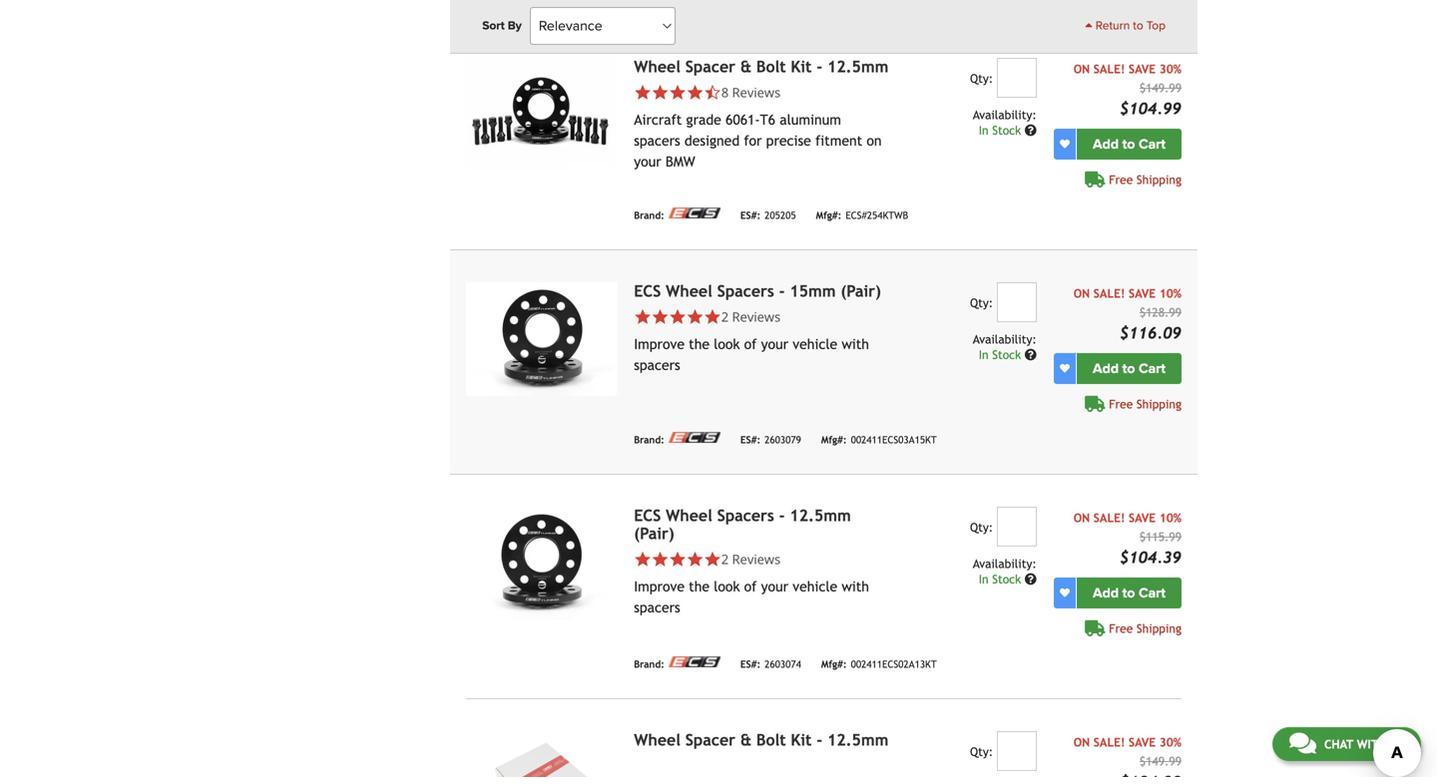 Task type: describe. For each thing, give the bounding box(es) containing it.
- left 15mm
[[779, 282, 785, 301]]

for
[[744, 133, 762, 149]]

improve for ecs wheel spacers - 15mm (pair)
[[634, 337, 685, 353]]

free for $116.09
[[1110, 398, 1134, 412]]

top
[[1147, 18, 1166, 33]]

12.5mm inside ecs wheel spacers - 12.5mm (pair)
[[790, 507, 852, 525]]

bmw
[[666, 154, 696, 170]]

with for ecs wheel spacers - 12.5mm (pair)
[[842, 579, 870, 595]]

designed
[[685, 133, 740, 149]]

30% for on sale!                         save 30% $149.99 $104.99
[[1160, 62, 1182, 76]]

qty: for ecs wheel spacers - 12.5mm (pair)
[[971, 521, 994, 535]]

chat with us
[[1325, 738, 1405, 752]]

wheel inside ecs wheel spacers - 12.5mm (pair)
[[666, 507, 713, 525]]

2 for 12.5mm
[[722, 551, 729, 569]]

free shipping for $104.99
[[1110, 173, 1182, 187]]

vehicle for 12.5mm
[[793, 579, 838, 595]]

the for ecs wheel spacers - 15mm (pair)
[[689, 337, 710, 353]]

improve the look of your vehicle with spacers for 15mm
[[634, 337, 870, 374]]

ecs - corporate logo image for ecs wheel spacers - 15mm (pair)
[[669, 433, 721, 443]]

add to wish list image for $116.09
[[1060, 364, 1070, 374]]

on for $104.39
[[1074, 511, 1091, 525]]

in for wheel spacer & bolt kit - 12.5mm
[[979, 123, 989, 137]]

1 horizontal spatial star image
[[687, 84, 704, 101]]

grade
[[687, 112, 722, 128]]

stock for $116.09
[[993, 348, 1022, 362]]

6061-
[[726, 112, 760, 128]]

look for 15mm
[[714, 337, 740, 353]]

$149.99 inside 'on sale!                         save 30% $149.99 $104.99'
[[1140, 81, 1182, 95]]

add to cart for $104.99
[[1093, 136, 1166, 153]]

2 $149.99 from the top
[[1140, 755, 1182, 769]]

mfg#: for kit
[[816, 210, 842, 221]]

precise
[[767, 133, 812, 149]]

es#: for 12.5mm
[[741, 659, 761, 670]]

add to cart for $104.39
[[1093, 585, 1166, 602]]

es#: 205205
[[741, 210, 796, 221]]

your for ecs wheel spacers - 15mm (pair)
[[761, 337, 789, 353]]

add to cart for $116.09
[[1093, 361, 1166, 378]]

of for 12.5mm
[[745, 579, 757, 595]]

return to top link
[[1086, 17, 1166, 35]]

$115.99
[[1140, 530, 1182, 544]]

$104.99
[[1120, 100, 1182, 118]]

- up aluminum
[[817, 58, 823, 76]]

availability: for $116.09
[[973, 333, 1037, 347]]

on for $104.99
[[1074, 62, 1091, 76]]

spacers for ecs wheel spacers - 12.5mm (pair)
[[634, 600, 681, 616]]

& for brand:
[[741, 58, 752, 76]]

(pair) for ecs wheel spacers - 12.5mm (pair)
[[634, 525, 675, 543]]

us
[[1391, 738, 1405, 752]]

reviews for kit
[[732, 84, 781, 101]]

return
[[1096, 18, 1131, 33]]

thumbnail image image
[[467, 732, 618, 778]]

mfg#: for 12.5mm
[[822, 659, 847, 670]]

10% for $104.39
[[1160, 511, 1182, 525]]

free shipping for $104.39
[[1110, 622, 1182, 636]]

002411ecs02a13kt
[[851, 659, 937, 670]]

on sale!                         save 10% $128.99 $116.09
[[1074, 287, 1182, 343]]

sale! for $104.99
[[1094, 62, 1126, 76]]

mfg#: 002411ecs02a13kt
[[822, 659, 937, 670]]

30% for on sale!                         save 30%
[[1160, 736, 1182, 750]]

es#205205 - ecs#254ktwb - wheel spacer & bolt kit - 12.5mm - aircraft grade 6061-t6 aluminum spacers designed for precise fitment on your bmw - ecs - bmw image
[[467, 58, 618, 172]]

12.5mm for brand:
[[828, 58, 889, 76]]

cart for $104.99
[[1139, 136, 1166, 153]]

free for $104.39
[[1110, 622, 1134, 636]]

caret up image
[[1086, 19, 1093, 31]]

qty: for ecs wheel spacers - 15mm (pair)
[[971, 296, 994, 310]]

2 reviews for 15mm
[[722, 308, 781, 326]]

ecs - corporate logo image for ecs wheel spacers - 12.5mm (pair)
[[669, 657, 721, 668]]

question circle image for $116.09
[[1025, 349, 1037, 361]]

8
[[722, 84, 729, 101]]

brand: for ecs wheel spacers - 12.5mm (pair)
[[634, 659, 665, 670]]

sort
[[482, 18, 505, 33]]

kit for brand:
[[791, 58, 812, 76]]

2603074
[[765, 659, 802, 670]]

shipping for $104.39
[[1137, 622, 1182, 636]]

save for $104.99
[[1129, 62, 1156, 76]]

to for $104.39
[[1123, 585, 1136, 602]]

sale! for $116.09
[[1094, 287, 1126, 301]]

add to cart button for $104.39
[[1077, 578, 1182, 609]]

add for $104.99
[[1093, 136, 1119, 153]]

to for $116.09
[[1123, 361, 1136, 378]]

to for $104.99
[[1123, 136, 1136, 153]]

add to cart button for $104.99
[[1077, 129, 1182, 160]]

brand: for wheel spacer & bolt kit - 12.5mm
[[634, 210, 665, 221]]

es#2603079 - 002411ecs03a15kt - ecs wheel spacers - 15mm (pair) - improve the look of your vehicle with spacers - ecs - audi bmw porsche image
[[467, 283, 618, 397]]

002411ecs03a15kt
[[851, 434, 937, 446]]

10% for $116.09
[[1160, 287, 1182, 301]]

free shipping for $116.09
[[1110, 398, 1182, 412]]

on for $116.09
[[1074, 287, 1091, 301]]

cart for $116.09
[[1139, 361, 1166, 378]]

on sale!                         save 30%
[[1074, 736, 1182, 750]]

availability: for $104.99
[[973, 108, 1037, 122]]

8 reviews
[[722, 84, 781, 101]]

improve for ecs wheel spacers - 12.5mm (pair)
[[634, 579, 685, 595]]

in for ecs wheel spacers - 15mm (pair)
[[979, 348, 989, 362]]

4 qty: from the top
[[971, 746, 994, 760]]



Task type: vqa. For each thing, say whether or not it's contained in the screenshot.


Task type: locate. For each thing, give the bounding box(es) containing it.
ecs
[[634, 282, 661, 301], [634, 507, 661, 525]]

2 improve from the top
[[634, 579, 685, 595]]

es#:
[[741, 210, 761, 221], [741, 434, 761, 446], [741, 659, 761, 670]]

your
[[634, 154, 662, 170], [761, 337, 789, 353], [761, 579, 789, 595]]

on inside on sale!                         save 10% $115.99 $104.39
[[1074, 511, 1091, 525]]

15mm
[[790, 282, 836, 301]]

1 wheel spacer & bolt kit - 12.5mm from the top
[[634, 58, 889, 76]]

1 vertical spatial $149.99
[[1140, 755, 1182, 769]]

brand: for ecs wheel spacers - 15mm (pair)
[[634, 434, 665, 446]]

cart
[[1139, 136, 1166, 153], [1139, 361, 1166, 378], [1139, 585, 1166, 602]]

with for ecs wheel spacers - 15mm (pair)
[[842, 337, 870, 353]]

2 ecs - corporate logo image from the top
[[669, 433, 721, 443]]

2
[[722, 308, 729, 326], [722, 551, 729, 569]]

4 sale! from the top
[[1094, 736, 1126, 750]]

mfg#: ecs#254ktwb
[[816, 210, 909, 221]]

save inside 'on sale!                         save 30% $149.99 $104.99'
[[1129, 62, 1156, 76]]

1 vertical spatial wheel spacer & bolt kit - 12.5mm
[[634, 732, 889, 750]]

1 vertical spatial vehicle
[[793, 579, 838, 595]]

es#: left 205205
[[741, 210, 761, 221]]

1 vertical spatial look
[[714, 579, 740, 595]]

0 vertical spatial stock
[[993, 123, 1022, 137]]

2 spacers from the top
[[634, 358, 681, 374]]

2 ecs from the top
[[634, 507, 661, 525]]

spacers down es#: 2603079
[[718, 507, 775, 525]]

$149.99 down on sale!                         save 30%
[[1140, 755, 1182, 769]]

add to cart button down $116.09
[[1077, 354, 1182, 385]]

kit for on sale!                         save 30%
[[791, 732, 812, 750]]

spacer for on sale!                         save 30%
[[686, 732, 736, 750]]

2 & from the top
[[741, 732, 752, 750]]

free shipping
[[1110, 173, 1182, 187], [1110, 398, 1182, 412], [1110, 622, 1182, 636]]

spacers for 12.5mm
[[718, 507, 775, 525]]

2 vertical spatial free shipping
[[1110, 622, 1182, 636]]

stock
[[993, 123, 1022, 137], [993, 348, 1022, 362], [993, 573, 1022, 587]]

0 vertical spatial free shipping
[[1110, 173, 1182, 187]]

3 stock from the top
[[993, 573, 1022, 587]]

3 sale! from the top
[[1094, 511, 1126, 525]]

to left top
[[1134, 18, 1144, 33]]

2 vertical spatial reviews
[[732, 551, 781, 569]]

3 free shipping from the top
[[1110, 622, 1182, 636]]

1 2 from the top
[[722, 308, 729, 326]]

to down $104.39
[[1123, 585, 1136, 602]]

free
[[1110, 173, 1134, 187], [1110, 398, 1134, 412], [1110, 622, 1134, 636]]

star image
[[687, 84, 704, 101], [652, 309, 669, 326]]

2 vertical spatial free
[[1110, 622, 1134, 636]]

2 down ecs wheel spacers - 12.5mm (pair) link
[[722, 551, 729, 569]]

4 on from the top
[[1074, 736, 1091, 750]]

bolt
[[757, 58, 786, 76], [757, 732, 786, 750]]

1 bolt from the top
[[757, 58, 786, 76]]

1 sale! from the top
[[1094, 62, 1126, 76]]

2 add to cart from the top
[[1093, 361, 1166, 378]]

1 vertical spatial reviews
[[732, 308, 781, 326]]

brand:
[[634, 210, 665, 221], [634, 434, 665, 446], [634, 659, 665, 670]]

& for on sale!                         save 30%
[[741, 732, 752, 750]]

12.5mm up aluminum
[[828, 58, 889, 76]]

1 brand: from the top
[[634, 210, 665, 221]]

0 vertical spatial shipping
[[1137, 173, 1182, 187]]

es#: left 2603074
[[741, 659, 761, 670]]

free shipping down $116.09
[[1110, 398, 1182, 412]]

vehicle for 15mm
[[793, 337, 838, 353]]

reviews for 15mm
[[732, 308, 781, 326]]

- down mfg#: 002411ecs02a13kt
[[817, 732, 823, 750]]

$116.09
[[1120, 324, 1182, 343]]

1 & from the top
[[741, 58, 752, 76]]

2 vertical spatial stock
[[993, 573, 1022, 587]]

$149.99
[[1140, 81, 1182, 95], [1140, 755, 1182, 769]]

12.5mm
[[828, 58, 889, 76], [790, 507, 852, 525], [828, 732, 889, 750]]

es#: 2603079
[[741, 434, 802, 446]]

add
[[1093, 136, 1119, 153], [1093, 361, 1119, 378], [1093, 585, 1119, 602]]

free shipping down $104.39
[[1110, 622, 1182, 636]]

10% inside on sale!                         save 10% $128.99 $116.09
[[1160, 287, 1182, 301]]

spacers
[[634, 133, 681, 149], [634, 358, 681, 374], [634, 600, 681, 616]]

2 availability: from the top
[[973, 333, 1037, 347]]

free down $104.39
[[1110, 622, 1134, 636]]

by
[[508, 18, 522, 33]]

improve
[[634, 337, 685, 353], [634, 579, 685, 595]]

ecs for ecs wheel spacers - 15mm (pair)
[[634, 282, 661, 301]]

1 vertical spatial with
[[842, 579, 870, 595]]

of down ecs wheel spacers - 15mm (pair)
[[745, 337, 757, 353]]

to down $104.99
[[1123, 136, 1136, 153]]

to down $116.09
[[1123, 361, 1136, 378]]

cart down $116.09
[[1139, 361, 1166, 378]]

with up mfg#: 002411ecs02a13kt
[[842, 579, 870, 595]]

2 reviews for 12.5mm
[[722, 551, 781, 569]]

2 in stock from the top
[[979, 348, 1025, 362]]

wheel spacer & bolt kit - 12.5mm up 8 reviews
[[634, 58, 889, 76]]

spacers inside ecs wheel spacers - 12.5mm (pair)
[[718, 507, 775, 525]]

- down '2603079'
[[779, 507, 785, 525]]

ecs#254ktwb
[[846, 210, 909, 221]]

look
[[714, 337, 740, 353], [714, 579, 740, 595]]

reviews down ecs wheel spacers - 15mm (pair)
[[732, 308, 781, 326]]

wheel spacer & bolt kit - 12.5mm link
[[634, 58, 889, 76], [634, 732, 889, 750]]

1 availability: from the top
[[973, 108, 1037, 122]]

4 save from the top
[[1129, 736, 1156, 750]]

in stock for $104.99
[[979, 123, 1025, 137]]

8 reviews link up 6061-
[[722, 84, 781, 101]]

1 es#: from the top
[[741, 210, 761, 221]]

add to wish list image
[[1060, 589, 1070, 599]]

your down ecs wheel spacers - 15mm (pair)
[[761, 337, 789, 353]]

bolt for brand:
[[757, 58, 786, 76]]

1 vertical spatial &
[[741, 732, 752, 750]]

2 for 15mm
[[722, 308, 729, 326]]

1 vertical spatial in stock
[[979, 348, 1025, 362]]

in
[[979, 123, 989, 137], [979, 348, 989, 362], [979, 573, 989, 587]]

2 reviews from the top
[[732, 308, 781, 326]]

of for 15mm
[[745, 337, 757, 353]]

vehicle
[[793, 337, 838, 353], [793, 579, 838, 595]]

ecs inside ecs wheel spacers - 12.5mm (pair)
[[634, 507, 661, 525]]

2 add to cart button from the top
[[1077, 354, 1182, 385]]

on inside 'on sale!                         save 30% $149.99 $104.99'
[[1074, 62, 1091, 76]]

1 8 reviews link from the left
[[634, 84, 892, 101]]

1 the from the top
[[689, 337, 710, 353]]

add to cart down $116.09
[[1093, 361, 1166, 378]]

3 availability: from the top
[[973, 557, 1037, 571]]

bolt for on sale!                         save 30%
[[757, 732, 786, 750]]

your for ecs wheel spacers - 12.5mm (pair)
[[761, 579, 789, 595]]

3 spacers from the top
[[634, 600, 681, 616]]

2 reviews
[[722, 308, 781, 326], [722, 551, 781, 569]]

wheel spacer & bolt kit - 12.5mm
[[634, 58, 889, 76], [634, 732, 889, 750]]

in stock for $104.39
[[979, 573, 1025, 587]]

wheel spacer & bolt kit - 12.5mm for brand:
[[634, 58, 889, 76]]

$104.39
[[1120, 549, 1182, 567]]

10% up $115.99
[[1160, 511, 1182, 525]]

wheel spacer & bolt kit - 12.5mm down es#: 2603074
[[634, 732, 889, 750]]

1 vertical spatial mfg#:
[[822, 434, 847, 446]]

30% inside 'on sale!                         save 30% $149.99 $104.99'
[[1160, 62, 1182, 76]]

2 sale! from the top
[[1094, 287, 1126, 301]]

$149.99 up $104.99
[[1140, 81, 1182, 95]]

0 vertical spatial of
[[745, 337, 757, 353]]

0 vertical spatial free
[[1110, 173, 1134, 187]]

0 vertical spatial improve the look of your vehicle with spacers
[[634, 337, 870, 374]]

2 down ecs wheel spacers - 15mm (pair)
[[722, 308, 729, 326]]

to inside return to top 'link'
[[1134, 18, 1144, 33]]

add for $116.09
[[1093, 361, 1119, 378]]

cart for $104.39
[[1139, 585, 1166, 602]]

1 vertical spatial of
[[745, 579, 757, 595]]

1 on from the top
[[1074, 62, 1091, 76]]

&
[[741, 58, 752, 76], [741, 732, 752, 750]]

in for ecs wheel spacers - 12.5mm (pair)
[[979, 573, 989, 587]]

in stock for $116.09
[[979, 348, 1025, 362]]

-
[[817, 58, 823, 76], [779, 282, 785, 301], [779, 507, 785, 525], [817, 732, 823, 750]]

0 vertical spatial add to wish list image
[[1060, 139, 1070, 149]]

3 save from the top
[[1129, 511, 1156, 525]]

2 spacer from the top
[[686, 732, 736, 750]]

0 vertical spatial (pair)
[[841, 282, 882, 301]]

1 vertical spatial spacers
[[718, 507, 775, 525]]

save for $116.09
[[1129, 287, 1156, 301]]

add to cart down $104.39
[[1093, 585, 1166, 602]]

2 free from the top
[[1110, 398, 1134, 412]]

1 vertical spatial in
[[979, 348, 989, 362]]

add to cart button
[[1077, 129, 1182, 160], [1077, 354, 1182, 385], [1077, 578, 1182, 609]]

wheel
[[634, 58, 681, 76], [666, 282, 713, 301], [666, 507, 713, 525], [634, 732, 681, 750]]

1 vertical spatial question circle image
[[1025, 574, 1037, 586]]

30%
[[1160, 62, 1182, 76], [1160, 736, 1182, 750]]

0 vertical spatial bolt
[[757, 58, 786, 76]]

ecs wheel spacers - 15mm (pair) link
[[634, 282, 882, 301]]

2 vertical spatial brand:
[[634, 659, 665, 670]]

1 save from the top
[[1129, 62, 1156, 76]]

with
[[842, 337, 870, 353], [842, 579, 870, 595], [1358, 738, 1387, 752]]

aluminum
[[780, 112, 842, 128]]

3 in from the top
[[979, 573, 989, 587]]

cart down $104.39
[[1139, 585, 1166, 602]]

1 qty: from the top
[[971, 72, 994, 86]]

3 ecs - corporate logo image from the top
[[669, 657, 721, 668]]

2 vertical spatial shipping
[[1137, 622, 1182, 636]]

0 vertical spatial 10%
[[1160, 287, 1182, 301]]

cart down $104.99
[[1139, 136, 1166, 153]]

2 on from the top
[[1074, 287, 1091, 301]]

availability: for $104.39
[[973, 557, 1037, 571]]

3 in stock from the top
[[979, 573, 1025, 587]]

1 reviews from the top
[[732, 84, 781, 101]]

0 vertical spatial kit
[[791, 58, 812, 76]]

1 vertical spatial spacer
[[686, 732, 736, 750]]

3 reviews from the top
[[732, 551, 781, 569]]

1 cart from the top
[[1139, 136, 1166, 153]]

ecs wheel spacers - 12.5mm (pair) link
[[634, 507, 852, 543]]

question circle image
[[1025, 124, 1037, 136]]

2 question circle image from the top
[[1025, 574, 1037, 586]]

& up 8 reviews
[[741, 58, 752, 76]]

1 vertical spatial star image
[[652, 309, 669, 326]]

improve the look of your vehicle with spacers up es#: 2603074
[[634, 579, 870, 616]]

1 vertical spatial shipping
[[1137, 398, 1182, 412]]

ecs wheel spacers - 12.5mm (pair)
[[634, 507, 852, 543]]

sale!
[[1094, 62, 1126, 76], [1094, 287, 1126, 301], [1094, 511, 1126, 525], [1094, 736, 1126, 750]]

free down $116.09
[[1110, 398, 1134, 412]]

mfg#: right '2603079'
[[822, 434, 847, 446]]

2 vertical spatial availability:
[[973, 557, 1037, 571]]

1 vertical spatial free shipping
[[1110, 398, 1182, 412]]

on sale!                         save 30% $149.99 $104.99
[[1074, 62, 1182, 118]]

3 on from the top
[[1074, 511, 1091, 525]]

reviews
[[732, 84, 781, 101], [732, 308, 781, 326], [732, 551, 781, 569]]

shipping down $104.99
[[1137, 173, 1182, 187]]

1 vertical spatial bolt
[[757, 732, 786, 750]]

& down es#: 2603074
[[741, 732, 752, 750]]

2 save from the top
[[1129, 287, 1156, 301]]

0 vertical spatial add to cart
[[1093, 136, 1166, 153]]

2 vertical spatial ecs - corporate logo image
[[669, 657, 721, 668]]

half star image
[[704, 84, 722, 101]]

1 vertical spatial 30%
[[1160, 736, 1182, 750]]

1 question circle image from the top
[[1025, 349, 1037, 361]]

0 vertical spatial with
[[842, 337, 870, 353]]

the for ecs wheel spacers - 12.5mm (pair)
[[689, 579, 710, 595]]

to
[[1134, 18, 1144, 33], [1123, 136, 1136, 153], [1123, 361, 1136, 378], [1123, 585, 1136, 602]]

aircraft
[[634, 112, 682, 128]]

spacer for brand:
[[686, 58, 736, 76]]

1 improve the look of your vehicle with spacers from the top
[[634, 337, 870, 374]]

with left us
[[1358, 738, 1387, 752]]

0 vertical spatial ecs
[[634, 282, 661, 301]]

0 vertical spatial 2
[[722, 308, 729, 326]]

2 add from the top
[[1093, 361, 1119, 378]]

0 vertical spatial in stock
[[979, 123, 1025, 137]]

of down ecs wheel spacers - 12.5mm (pair) link
[[745, 579, 757, 595]]

2 spacers from the top
[[718, 507, 775, 525]]

sale! inside on sale!                         save 10% $115.99 $104.39
[[1094, 511, 1126, 525]]

save inside on sale!                         save 10% $128.99 $116.09
[[1129, 287, 1156, 301]]

(pair) inside ecs wheel spacers - 12.5mm (pair)
[[634, 525, 675, 543]]

0 vertical spatial ecs - corporate logo image
[[669, 208, 721, 219]]

3 shipping from the top
[[1137, 622, 1182, 636]]

2 look from the top
[[714, 579, 740, 595]]

vehicle down 15mm
[[793, 337, 838, 353]]

ecs - corporate logo image left es#: 2603079
[[669, 433, 721, 443]]

qty:
[[971, 72, 994, 86], [971, 296, 994, 310], [971, 521, 994, 535], [971, 746, 994, 760]]

1 vertical spatial es#:
[[741, 434, 761, 446]]

spacers for ecs wheel spacers - 15mm (pair)
[[634, 358, 681, 374]]

2 brand: from the top
[[634, 434, 665, 446]]

205205
[[765, 210, 796, 221]]

the down ecs wheel spacers - 12.5mm (pair) link
[[689, 579, 710, 595]]

free for $104.99
[[1110, 173, 1134, 187]]

1 ecs - corporate logo image from the top
[[669, 208, 721, 219]]

0 vertical spatial 12.5mm
[[828, 58, 889, 76]]

1 improve from the top
[[634, 337, 685, 353]]

wheel spacer & bolt kit - 12.5mm for on sale!                         save 30%
[[634, 732, 889, 750]]

improve the look of your vehicle with spacers down ecs wheel spacers - 15mm (pair)
[[634, 337, 870, 374]]

1 add to cart button from the top
[[1077, 129, 1182, 160]]

save
[[1129, 62, 1156, 76], [1129, 287, 1156, 301], [1129, 511, 1156, 525], [1129, 736, 1156, 750]]

shipping
[[1137, 173, 1182, 187], [1137, 398, 1182, 412], [1137, 622, 1182, 636]]

ecs - corporate logo image
[[669, 208, 721, 219], [669, 433, 721, 443], [669, 657, 721, 668]]

add to cart button for $116.09
[[1077, 354, 1182, 385]]

1 vertical spatial improve the look of your vehicle with spacers
[[634, 579, 870, 616]]

1 add to cart from the top
[[1093, 136, 1166, 153]]

3 add to cart button from the top
[[1077, 578, 1182, 609]]

0 vertical spatial star image
[[687, 84, 704, 101]]

comments image
[[1290, 732, 1317, 756]]

0 vertical spatial es#:
[[741, 210, 761, 221]]

1 vertical spatial spacers
[[634, 358, 681, 374]]

ecs for ecs wheel spacers - 12.5mm (pair)
[[634, 507, 661, 525]]

stock for $104.99
[[993, 123, 1022, 137]]

0 vertical spatial vehicle
[[793, 337, 838, 353]]

es#: left '2603079'
[[741, 434, 761, 446]]

ecs - corporate logo image left es#: 2603074
[[669, 657, 721, 668]]

1 vertical spatial availability:
[[973, 333, 1037, 347]]

chat
[[1325, 738, 1354, 752]]

add to cart button down $104.99
[[1077, 129, 1182, 160]]

your inside aircraft grade 6061-t6 aluminum spacers designed for precise fitment on your bmw
[[634, 154, 662, 170]]

your down ecs wheel spacers - 12.5mm (pair) link
[[761, 579, 789, 595]]

1 kit from the top
[[791, 58, 812, 76]]

kit down 2603074
[[791, 732, 812, 750]]

1 of from the top
[[745, 337, 757, 353]]

1 vertical spatial your
[[761, 337, 789, 353]]

spacers inside aircraft grade 6061-t6 aluminum spacers designed for precise fitment on your bmw
[[634, 133, 681, 149]]

(pair) for ecs wheel spacers - 15mm (pair)
[[841, 282, 882, 301]]

shipping for $104.99
[[1137, 173, 1182, 187]]

2 wheel spacer & bolt kit - 12.5mm from the top
[[634, 732, 889, 750]]

wheel spacer & bolt kit - 12.5mm link down es#: 2603074
[[634, 732, 889, 750]]

add for $104.39
[[1093, 585, 1119, 602]]

look down ecs wheel spacers - 12.5mm (pair) link
[[714, 579, 740, 595]]

1 vertical spatial ecs - corporate logo image
[[669, 433, 721, 443]]

3 cart from the top
[[1139, 585, 1166, 602]]

10%
[[1160, 287, 1182, 301], [1160, 511, 1182, 525]]

ecs - corporate logo image down bmw
[[669, 208, 721, 219]]

the down the ecs wheel spacers - 15mm (pair) link
[[689, 337, 710, 353]]

sale! inside on sale!                         save 10% $128.99 $116.09
[[1094, 287, 1126, 301]]

improve the look of your vehicle with spacers
[[634, 337, 870, 374], [634, 579, 870, 616]]

0 vertical spatial 2 reviews
[[722, 308, 781, 326]]

0 vertical spatial question circle image
[[1025, 349, 1037, 361]]

return to top
[[1093, 18, 1166, 33]]

2 improve the look of your vehicle with spacers from the top
[[634, 579, 870, 616]]

2 the from the top
[[689, 579, 710, 595]]

1 vertical spatial 2
[[722, 551, 729, 569]]

on
[[1074, 62, 1091, 76], [1074, 287, 1091, 301], [1074, 511, 1091, 525], [1074, 736, 1091, 750]]

the
[[689, 337, 710, 353], [689, 579, 710, 595]]

on sale!                         save 10% $115.99 $104.39
[[1074, 511, 1182, 567]]

2 30% from the top
[[1160, 736, 1182, 750]]

2 cart from the top
[[1139, 361, 1166, 378]]

spacers
[[718, 282, 775, 301], [718, 507, 775, 525]]

1 vertical spatial (pair)
[[634, 525, 675, 543]]

8 reviews link up t6
[[634, 84, 892, 101]]

1 10% from the top
[[1160, 287, 1182, 301]]

2 of from the top
[[745, 579, 757, 595]]

2 qty: from the top
[[971, 296, 994, 310]]

3 free from the top
[[1110, 622, 1134, 636]]

on
[[867, 133, 882, 149]]

free down $104.99
[[1110, 173, 1134, 187]]

0 vertical spatial reviews
[[732, 84, 781, 101]]

reviews up t6
[[732, 84, 781, 101]]

1 vertical spatial free
[[1110, 398, 1134, 412]]

0 vertical spatial spacers
[[718, 282, 775, 301]]

1 2 reviews from the top
[[722, 308, 781, 326]]

sort by
[[482, 18, 522, 33]]

es#: for 15mm
[[741, 434, 761, 446]]

0 horizontal spatial star image
[[652, 309, 669, 326]]

look for 12.5mm
[[714, 579, 740, 595]]

2 vertical spatial with
[[1358, 738, 1387, 752]]

1 vertical spatial stock
[[993, 348, 1022, 362]]

1 vehicle from the top
[[793, 337, 838, 353]]

kit
[[791, 58, 812, 76], [791, 732, 812, 750]]

chat with us link
[[1273, 728, 1422, 762]]

1 free from the top
[[1110, 173, 1134, 187]]

1 free shipping from the top
[[1110, 173, 1182, 187]]

es#2603074 - 002411ecs02a13kt - ecs wheel spacers - 12.5mm (pair) - improve the look of your vehicle with spacers - ecs - audi bmw porsche image
[[467, 507, 618, 621]]

2 reviews down ecs wheel spacers - 15mm (pair)
[[722, 308, 781, 326]]

2 add to wish list image from the top
[[1060, 364, 1070, 374]]

12.5mm down mfg#: 002411ecs02a13kt
[[828, 732, 889, 750]]

star image
[[634, 84, 652, 101], [652, 84, 669, 101], [669, 84, 687, 101], [634, 309, 652, 326], [669, 309, 687, 326], [687, 309, 704, 326], [704, 309, 722, 326], [634, 551, 652, 569], [652, 551, 669, 569], [669, 551, 687, 569], [687, 551, 704, 569], [704, 551, 722, 569]]

1 30% from the top
[[1160, 62, 1182, 76]]

2 2 from the top
[[722, 551, 729, 569]]

0 vertical spatial wheel spacer & bolt kit - 12.5mm
[[634, 58, 889, 76]]

1 look from the top
[[714, 337, 740, 353]]

add to cart down $104.99
[[1093, 136, 1166, 153]]

on inside on sale!                         save 10% $128.99 $116.09
[[1074, 287, 1091, 301]]

1 vertical spatial improve
[[634, 579, 685, 595]]

improve the look of your vehicle with spacers for 12.5mm
[[634, 579, 870, 616]]

2 stock from the top
[[993, 348, 1022, 362]]

1 add from the top
[[1093, 136, 1119, 153]]

8 reviews link
[[634, 84, 892, 101], [722, 84, 781, 101]]

2 vertical spatial mfg#:
[[822, 659, 847, 670]]

stock for $104.39
[[993, 573, 1022, 587]]

2 vertical spatial cart
[[1139, 585, 1166, 602]]

1 vertical spatial wheel spacer & bolt kit - 12.5mm link
[[634, 732, 889, 750]]

0 vertical spatial brand:
[[634, 210, 665, 221]]

2 vertical spatial spacers
[[634, 600, 681, 616]]

3 qty: from the top
[[971, 521, 994, 535]]

wheel spacer & bolt kit - 12.5mm link for brand:
[[634, 58, 889, 76]]

1 vertical spatial add to cart button
[[1077, 354, 1182, 385]]

0 vertical spatial your
[[634, 154, 662, 170]]

1 add to wish list image from the top
[[1060, 139, 1070, 149]]

1 vertical spatial the
[[689, 579, 710, 595]]

12.5mm for on sale!                         save 30%
[[828, 732, 889, 750]]

1 horizontal spatial (pair)
[[841, 282, 882, 301]]

es#: for kit
[[741, 210, 761, 221]]

ecs - corporate logo image for wheel spacer & bolt kit - 12.5mm
[[669, 208, 721, 219]]

question circle image
[[1025, 349, 1037, 361], [1025, 574, 1037, 586]]

add down 'on sale!                         save 30% $149.99 $104.99'
[[1093, 136, 1119, 153]]

2 vehicle from the top
[[793, 579, 838, 595]]

free shipping down $104.99
[[1110, 173, 1182, 187]]

1 spacers from the top
[[634, 133, 681, 149]]

2 8 reviews link from the left
[[722, 84, 781, 101]]

0 vertical spatial add to cart button
[[1077, 129, 1182, 160]]

bolt up 8 reviews
[[757, 58, 786, 76]]

0 vertical spatial wheel spacer & bolt kit - 12.5mm link
[[634, 58, 889, 76]]

0 vertical spatial $149.99
[[1140, 81, 1182, 95]]

2 reviews down ecs wheel spacers - 12.5mm (pair) link
[[722, 551, 781, 569]]

add to wish list image for $104.99
[[1060, 139, 1070, 149]]

kit up aluminum
[[791, 58, 812, 76]]

bolt down es#: 2603074
[[757, 732, 786, 750]]

wheel spacer & bolt kit - 12.5mm link up 8 reviews
[[634, 58, 889, 76]]

1 vertical spatial add
[[1093, 361, 1119, 378]]

2 free shipping from the top
[[1110, 398, 1182, 412]]

fitment
[[816, 133, 863, 149]]

mfg#: left ecs#254ktwb
[[816, 210, 842, 221]]

$128.99
[[1140, 306, 1182, 320]]

of
[[745, 337, 757, 353], [745, 579, 757, 595]]

2 vertical spatial add to cart
[[1093, 585, 1166, 602]]

look down the ecs wheel spacers - 15mm (pair) link
[[714, 337, 740, 353]]

ecs wheel spacers - 15mm (pair)
[[634, 282, 882, 301]]

3 es#: from the top
[[741, 659, 761, 670]]

reviews for 12.5mm
[[732, 551, 781, 569]]

2 vertical spatial in stock
[[979, 573, 1025, 587]]

1 wheel spacer & bolt kit - 12.5mm link from the top
[[634, 58, 889, 76]]

12.5mm down '2603079'
[[790, 507, 852, 525]]

add to wish list image
[[1060, 139, 1070, 149], [1060, 364, 1070, 374]]

0 vertical spatial spacer
[[686, 58, 736, 76]]

10% up $128.99
[[1160, 287, 1182, 301]]

mfg#: for 15mm
[[822, 434, 847, 446]]

0 vertical spatial spacers
[[634, 133, 681, 149]]

0 vertical spatial availability:
[[973, 108, 1037, 122]]

t6
[[760, 112, 776, 128]]

(pair)
[[841, 282, 882, 301], [634, 525, 675, 543]]

10% inside on sale!                         save 10% $115.99 $104.39
[[1160, 511, 1182, 525]]

availability:
[[973, 108, 1037, 122], [973, 333, 1037, 347], [973, 557, 1037, 571]]

add to cart button down $104.39
[[1077, 578, 1182, 609]]

0 vertical spatial &
[[741, 58, 752, 76]]

0 vertical spatial cart
[[1139, 136, 1166, 153]]

aircraft grade 6061-t6 aluminum spacers designed for precise fitment on your bmw
[[634, 112, 882, 170]]

0 vertical spatial 30%
[[1160, 62, 1182, 76]]

add down on sale!                         save 10% $128.99 $116.09
[[1093, 361, 1119, 378]]

1 vertical spatial kit
[[791, 732, 812, 750]]

2 wheel spacer & bolt kit - 12.5mm link from the top
[[634, 732, 889, 750]]

in stock
[[979, 123, 1025, 137], [979, 348, 1025, 362], [979, 573, 1025, 587]]

add right add to wish list image
[[1093, 585, 1119, 602]]

mfg#: 002411ecs03a15kt
[[822, 434, 937, 446]]

with up mfg#: 002411ecs03a15kt
[[842, 337, 870, 353]]

2 reviews link
[[634, 308, 892, 326], [722, 308, 781, 326], [634, 551, 892, 569], [722, 551, 781, 569]]

vehicle up 2603074
[[793, 579, 838, 595]]

2 shipping from the top
[[1137, 398, 1182, 412]]

2 vertical spatial your
[[761, 579, 789, 595]]

mfg#: right 2603074
[[822, 659, 847, 670]]

sale! inside 'on sale!                         save 30% $149.99 $104.99'
[[1094, 62, 1126, 76]]

1 vertical spatial add to wish list image
[[1060, 364, 1070, 374]]

question circle image for $104.39
[[1025, 574, 1037, 586]]

1 spacers from the top
[[718, 282, 775, 301]]

- inside ecs wheel spacers - 12.5mm (pair)
[[779, 507, 785, 525]]

1 in stock from the top
[[979, 123, 1025, 137]]

1 $149.99 from the top
[[1140, 81, 1182, 95]]

reviews down ecs wheel spacers - 12.5mm (pair) link
[[732, 551, 781, 569]]

spacer
[[686, 58, 736, 76], [686, 732, 736, 750]]

0 horizontal spatial (pair)
[[634, 525, 675, 543]]

es#: 2603074
[[741, 659, 802, 670]]

2 bolt from the top
[[757, 732, 786, 750]]

2 2 reviews from the top
[[722, 551, 781, 569]]

2 vertical spatial add
[[1093, 585, 1119, 602]]

add to cart
[[1093, 136, 1166, 153], [1093, 361, 1166, 378], [1093, 585, 1166, 602]]

wheel spacer & bolt kit - 12.5mm link for on sale!                         save 30%
[[634, 732, 889, 750]]

save for $104.39
[[1129, 511, 1156, 525]]

1 ecs from the top
[[634, 282, 661, 301]]

1 vertical spatial cart
[[1139, 361, 1166, 378]]

2 vertical spatial es#:
[[741, 659, 761, 670]]

3 add to cart from the top
[[1093, 585, 1166, 602]]

sale! for $104.39
[[1094, 511, 1126, 525]]

None number field
[[997, 58, 1037, 98], [997, 283, 1037, 323], [997, 507, 1037, 547], [997, 732, 1037, 772], [997, 58, 1037, 98], [997, 283, 1037, 323], [997, 507, 1037, 547], [997, 732, 1037, 772]]

save inside on sale!                         save 10% $115.99 $104.39
[[1129, 511, 1156, 525]]

shipping down $104.39
[[1137, 622, 1182, 636]]

1 vertical spatial brand:
[[634, 434, 665, 446]]

2 in from the top
[[979, 348, 989, 362]]

2 vertical spatial in
[[979, 573, 989, 587]]

2 kit from the top
[[791, 732, 812, 750]]

mfg#:
[[816, 210, 842, 221], [822, 434, 847, 446], [822, 659, 847, 670]]

1 vertical spatial ecs
[[634, 507, 661, 525]]

2603079
[[765, 434, 802, 446]]

shipping down $116.09
[[1137, 398, 1182, 412]]

1 spacer from the top
[[686, 58, 736, 76]]

0 vertical spatial add
[[1093, 136, 1119, 153]]

spacers left 15mm
[[718, 282, 775, 301]]

1 vertical spatial 2 reviews
[[722, 551, 781, 569]]

spacers for 15mm
[[718, 282, 775, 301]]

your left bmw
[[634, 154, 662, 170]]



